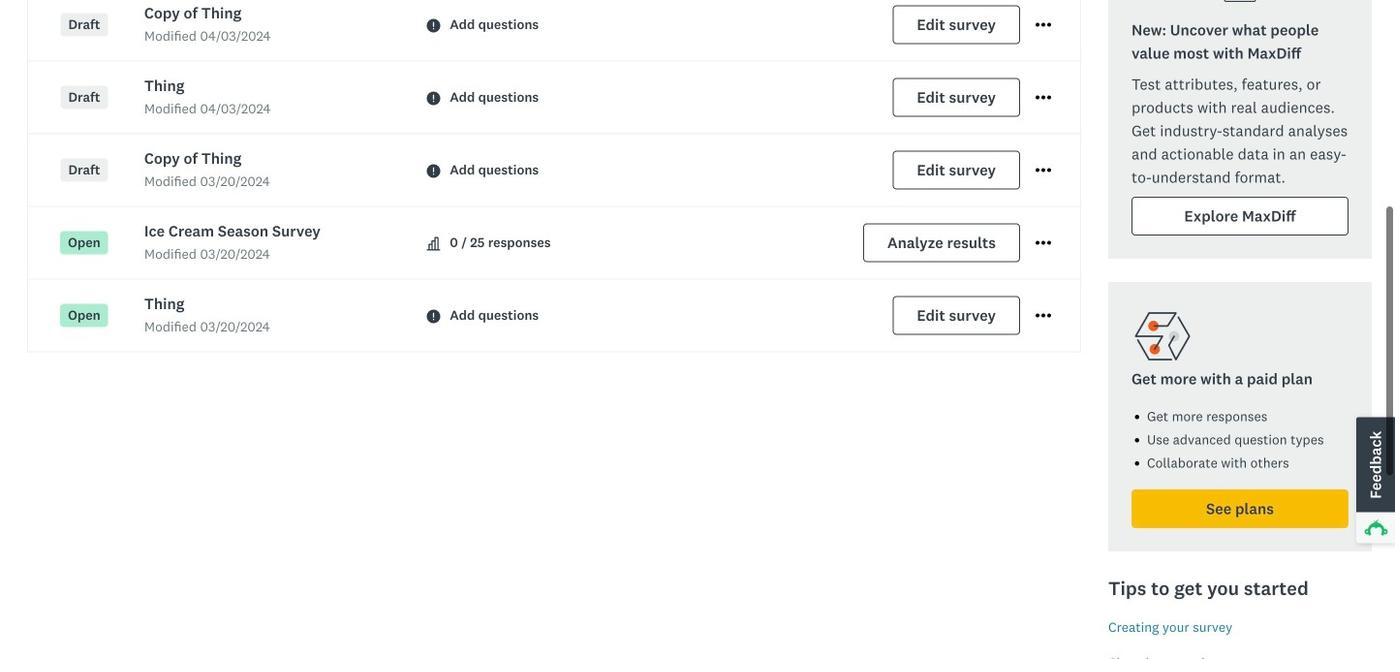 Task type: locate. For each thing, give the bounding box(es) containing it.
response based pricing icon image
[[1132, 305, 1194, 367]]

2 warning image from the top
[[427, 164, 440, 178]]

warning image
[[427, 19, 440, 32], [427, 310, 440, 323]]

1 warning image from the top
[[427, 92, 440, 105]]

4 open menu image from the top
[[1036, 308, 1052, 323]]

1 vertical spatial warning image
[[427, 310, 440, 323]]

1 open menu image from the top
[[1036, 17, 1052, 33]]

warning image for third open menu image from the top
[[427, 164, 440, 178]]

6 open menu image from the top
[[1036, 314, 1052, 318]]

0 vertical spatial warning image
[[427, 19, 440, 32]]

open menu image
[[1036, 90, 1052, 105], [1036, 96, 1052, 100], [1036, 163, 1052, 178], [1036, 308, 1052, 323]]

open menu image
[[1036, 17, 1052, 33], [1036, 23, 1052, 27], [1036, 168, 1052, 172], [1036, 235, 1052, 251], [1036, 241, 1052, 245], [1036, 314, 1052, 318]]

warning image
[[427, 92, 440, 105], [427, 164, 440, 178]]

3 open menu image from the top
[[1036, 168, 1052, 172]]

max diff icon image
[[1217, 0, 1264, 7]]

1 vertical spatial warning image
[[427, 164, 440, 178]]

5 open menu image from the top
[[1036, 241, 1052, 245]]

0 vertical spatial warning image
[[427, 92, 440, 105]]

response count image
[[427, 237, 440, 251], [427, 237, 440, 251]]

warning image for third open menu icon from the bottom of the page
[[427, 92, 440, 105]]

4 open menu image from the top
[[1036, 235, 1052, 251]]

1 open menu image from the top
[[1036, 90, 1052, 105]]



Task type: describe. For each thing, give the bounding box(es) containing it.
2 warning image from the top
[[427, 310, 440, 323]]

3 open menu image from the top
[[1036, 163, 1052, 178]]

1 warning image from the top
[[427, 19, 440, 32]]

2 open menu image from the top
[[1036, 23, 1052, 27]]

2 open menu image from the top
[[1036, 96, 1052, 100]]



Task type: vqa. For each thing, say whether or not it's contained in the screenshot.
4th Open menu image from the top
yes



